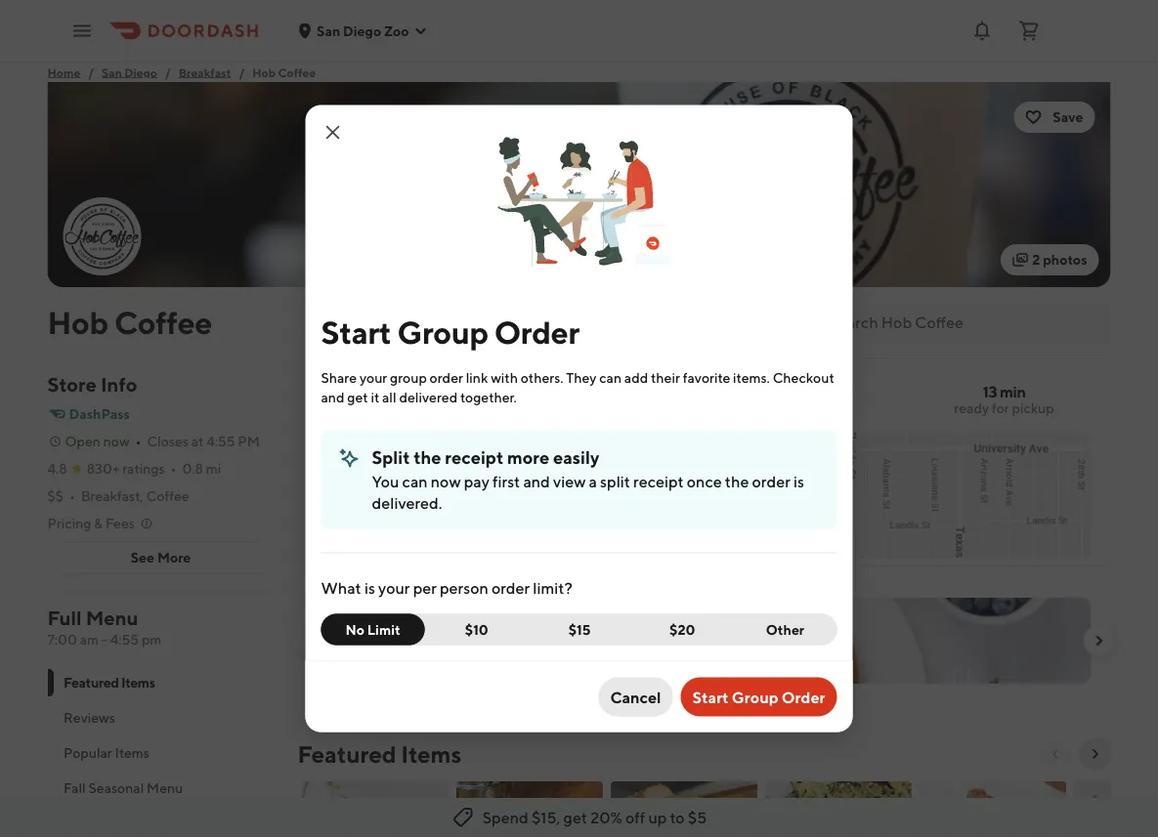 Task type: vqa. For each thing, say whether or not it's contained in the screenshot.
option
no



Task type: locate. For each thing, give the bounding box(es) containing it.
can left add
[[599, 369, 622, 386]]

4:55 right the -
[[110, 632, 139, 648]]

items up 'fall seasonal menu'
[[114, 745, 149, 761]]

up
[[353, 434, 372, 453], [607, 607, 627, 628], [648, 809, 667, 827]]

order inside share your group order link with others. they can add their favorite items. checkout and get it all delivered together.
[[430, 369, 463, 386]]

order right once
[[752, 472, 791, 491]]

items
[[121, 675, 155, 691], [401, 740, 462, 768], [114, 745, 149, 761]]

first up use on the bottom left of the page
[[464, 607, 494, 628]]

orders.
[[510, 607, 563, 628]]

1 horizontal spatial save
[[1053, 109, 1084, 125]]

coffee down san diego zoo popup button
[[278, 65, 316, 79]]

start group order dialog
[[305, 105, 853, 733]]

4:55 right at in the left of the page
[[206, 434, 235, 450]]

1 vertical spatial is
[[365, 579, 375, 597]]

can inside split the receipt more easily you can now pay first and view a split receipt once the order is delivered.
[[402, 472, 428, 491]]

1 horizontal spatial san
[[317, 22, 340, 39]]

1 vertical spatial start group order
[[693, 688, 825, 707]]

first right pay
[[493, 472, 520, 491]]

2
[[1032, 252, 1040, 268], [497, 607, 507, 628]]

san left the zoo
[[317, 22, 340, 39]]

see more button
[[48, 543, 273, 574]]

order inside 'pick up this order at: 3752 park boulevard'
[[406, 434, 445, 453]]

start up share
[[321, 314, 391, 351]]

open menu image
[[70, 19, 94, 43]]

for right ready
[[992, 400, 1009, 416]]

0 horizontal spatial off
[[401, 607, 423, 628]]

2 horizontal spatial /
[[239, 65, 245, 79]]

2 horizontal spatial group
[[732, 688, 779, 707]]

order down other button
[[782, 688, 825, 707]]

pickup
[[1012, 400, 1054, 416]]

0 horizontal spatial up
[[353, 434, 372, 453]]

featured up avocado, truffle oil, micro greens (best seller!) image
[[298, 740, 396, 768]]

order
[[430, 369, 463, 386], [406, 434, 445, 453], [752, 472, 791, 491], [492, 579, 530, 597]]

0 horizontal spatial san
[[102, 65, 122, 79]]

start group order up link
[[321, 314, 579, 351]]

1 horizontal spatial 4:55
[[206, 434, 235, 450]]

order up boulevard at the bottom left
[[406, 434, 445, 453]]

0 vertical spatial start
[[321, 314, 391, 351]]

2 left photos at top right
[[1032, 252, 1040, 268]]

1 horizontal spatial /
[[165, 65, 171, 79]]

full
[[47, 607, 82, 630]]

1 horizontal spatial for
[[992, 400, 1009, 416]]

2 up use on the bottom left of the page
[[497, 607, 507, 628]]

off up orders
[[401, 607, 423, 628]]

1 horizontal spatial is
[[794, 472, 804, 491]]

40%
[[362, 607, 398, 628]]

0 vertical spatial and
[[321, 389, 345, 405]]

• right $$
[[69, 488, 75, 504]]

group down others. at the top left of page
[[504, 390, 545, 406]]

13 min ready for pickup
[[954, 383, 1054, 416]]

spend
[[483, 809, 529, 827]]

delivery
[[334, 390, 387, 406]]

1 horizontal spatial group
[[504, 390, 545, 406]]

group
[[397, 314, 488, 351], [504, 390, 545, 406], [732, 688, 779, 707]]

now up 830+ at the bottom left of page
[[103, 434, 130, 450]]

get 40% off your first 2 orders. save up to $10 on orders $15+.  use code 40deal, valid for 45 days
[[329, 607, 646, 675]]

1 vertical spatial for
[[369, 654, 391, 675]]

1 vertical spatial save
[[566, 607, 603, 628]]

1 horizontal spatial start
[[693, 688, 729, 707]]

notification bell image
[[971, 19, 994, 43]]

0 horizontal spatial hob
[[47, 304, 108, 341]]

the king slayer image
[[456, 782, 603, 838]]

• left 0.8
[[171, 461, 176, 477]]

off inside get 40% off your first 2 orders. save up to $10 on orders $15+.  use code 40deal, valid for 45 days
[[401, 607, 423, 628]]

1 / from the left
[[88, 65, 94, 79]]

start inside button
[[693, 688, 729, 707]]

featured items up reviews
[[63, 675, 155, 691]]

once
[[687, 472, 722, 491]]

code
[[512, 630, 551, 652]]

your up '$15+.'
[[426, 607, 461, 628]]

0 horizontal spatial receipt
[[445, 447, 504, 468]]

diego left breakfast link
[[124, 65, 157, 79]]

0 horizontal spatial save
[[566, 607, 603, 628]]

pm
[[142, 632, 162, 648]]

fall seasonal menu
[[63, 781, 183, 797]]

•
[[135, 434, 141, 450], [171, 461, 176, 477], [69, 488, 75, 504]]

a
[[589, 472, 597, 491]]

and
[[321, 389, 345, 405], [523, 472, 550, 491]]

menu up the -
[[86, 607, 138, 630]]

start down $20 button
[[693, 688, 729, 707]]

/ left breakfast link
[[165, 65, 171, 79]]

2 photos
[[1032, 252, 1087, 268]]

coffee down "ratings"
[[146, 488, 189, 504]]

up left this
[[353, 434, 372, 453]]

1 vertical spatial group
[[504, 390, 545, 406]]

save inside get 40% off your first 2 orders. save up to $10 on orders $15+.  use code 40deal, valid for 45 days
[[566, 607, 603, 628]]

breakfast,
[[81, 488, 144, 504]]

1 horizontal spatial start group order
[[693, 688, 825, 707]]

open
[[65, 434, 101, 450]]

previous button of carousel image
[[1048, 747, 1064, 762]]

0 horizontal spatial start group order
[[321, 314, 579, 351]]

san diego zoo
[[317, 22, 409, 39]]

first inside get 40% off your first 2 orders. save up to $10 on orders $15+.  use code 40deal, valid for 45 days
[[464, 607, 494, 628]]

0 horizontal spatial for
[[369, 654, 391, 675]]

$10 down person
[[465, 622, 489, 638]]

first
[[493, 472, 520, 491], [464, 607, 494, 628]]

save inside save button
[[1053, 109, 1084, 125]]

1 vertical spatial first
[[464, 607, 494, 628]]

popular
[[63, 745, 112, 761]]

1 horizontal spatial featured
[[298, 740, 396, 768]]

1 vertical spatial 4:55
[[110, 632, 139, 648]]

is right what
[[365, 579, 375, 597]]

1 vertical spatial diego
[[124, 65, 157, 79]]

delivered.
[[372, 494, 442, 512]]

20%
[[591, 809, 623, 827]]

split
[[600, 472, 630, 491]]

your
[[360, 369, 387, 386], [378, 579, 410, 597], [426, 607, 461, 628]]

get right the $15,
[[564, 809, 587, 827]]

split the receipt more easily status
[[321, 431, 837, 529]]

ratings
[[122, 461, 165, 477]]

featured items up avocado, truffle oil, micro greens (best seller!) image
[[298, 740, 462, 768]]

receipt right split
[[634, 472, 684, 491]]

at
[[191, 434, 204, 450]]

the left the at:
[[414, 447, 441, 468]]

hob up store on the top
[[47, 304, 108, 341]]

0 vertical spatial group
[[397, 314, 488, 351]]

order methods option group
[[318, 382, 477, 413]]

get
[[347, 389, 368, 405], [564, 809, 587, 827]]

is
[[794, 472, 804, 491], [365, 579, 375, 597]]

more
[[157, 550, 191, 566]]

info
[[101, 373, 137, 396]]

is right once
[[794, 472, 804, 491]]

and inside split the receipt more easily you can now pay first and view a split receipt once the order is delivered.
[[523, 472, 550, 491]]

diego
[[343, 22, 381, 39], [124, 65, 157, 79]]

order up pickup
[[430, 369, 463, 386]]

0 horizontal spatial menu
[[86, 607, 138, 630]]

receipt
[[445, 447, 504, 468], [634, 472, 684, 491]]

it
[[371, 389, 379, 405]]

your inside get 40% off your first 2 orders. save up to $10 on orders $15+.  use code 40deal, valid for 45 days
[[426, 607, 461, 628]]

1 horizontal spatial up
[[607, 607, 627, 628]]

and down more
[[523, 472, 550, 491]]

7:00
[[47, 632, 77, 648]]

0 horizontal spatial can
[[402, 472, 428, 491]]

1 vertical spatial featured
[[298, 740, 396, 768]]

fees
[[106, 516, 135, 532]]

what is your per person order limit?
[[321, 579, 573, 597]]

1 vertical spatial min
[[349, 485, 372, 501]]

3 / from the left
[[239, 65, 245, 79]]

0 horizontal spatial •
[[69, 488, 75, 504]]

limit
[[367, 622, 401, 638]]

can inside share your group order link with others. they can add their favorite items. checkout and get it all delivered together.
[[599, 369, 622, 386]]

min right the 13 at right top
[[1000, 383, 1026, 401]]

2 vertical spatial group
[[732, 688, 779, 707]]

start group order button
[[681, 678, 837, 717]]

1 vertical spatial to
[[670, 809, 685, 827]]

group of people ordering together image
[[482, 105, 676, 298]]

for
[[992, 400, 1009, 416], [369, 654, 391, 675]]

2 vertical spatial your
[[426, 607, 461, 628]]

get left it on the top
[[347, 389, 368, 405]]

diego left the zoo
[[343, 22, 381, 39]]

can up delivered.
[[402, 472, 428, 491]]

1 vertical spatial up
[[607, 607, 627, 628]]

and down share
[[321, 389, 345, 405]]

receipt up pay
[[445, 447, 504, 468]]

0 vertical spatial coffee
[[278, 65, 316, 79]]

0 vertical spatial off
[[401, 607, 423, 628]]

coffee up the 'info'
[[114, 304, 212, 341]]

save button
[[1014, 102, 1095, 133]]

0 horizontal spatial 2
[[497, 607, 507, 628]]

0 vertical spatial can
[[599, 369, 622, 386]]

1 horizontal spatial diego
[[343, 22, 381, 39]]

0 vertical spatial to
[[630, 607, 646, 628]]

and inside share your group order link with others. they can add their favorite items. checkout and get it all delivered together.
[[321, 389, 345, 405]]

now
[[103, 434, 130, 450], [431, 472, 461, 491]]

Item Search search field
[[829, 312, 1095, 333]]

0 vertical spatial start group order
[[321, 314, 579, 351]]

avocado, truffle oil, micro greens (best seller!) image
[[302, 782, 448, 838]]

group down other button
[[732, 688, 779, 707]]

off right 20%
[[626, 809, 645, 827]]

0 vertical spatial up
[[353, 434, 372, 453]]

now left pay
[[431, 472, 461, 491]]

0 vertical spatial menu
[[86, 607, 138, 630]]

per
[[413, 579, 437, 597]]

for inside 13 min ready for pickup
[[992, 400, 1009, 416]]

can
[[599, 369, 622, 386], [402, 472, 428, 491]]

their
[[651, 369, 680, 386]]

0 vertical spatial order
[[494, 314, 579, 351]]

photos
[[1043, 252, 1087, 268]]

1 vertical spatial and
[[523, 472, 550, 491]]

1 vertical spatial can
[[402, 472, 428, 491]]

your up it on the top
[[360, 369, 387, 386]]

up left $5 on the bottom of the page
[[648, 809, 667, 827]]

group up link
[[397, 314, 488, 351]]

no limit
[[346, 622, 401, 638]]

/ right breakfast
[[239, 65, 245, 79]]

1 vertical spatial now
[[431, 472, 461, 491]]

the remix avocado toast image
[[1074, 782, 1158, 838]]

menu down popular items button
[[146, 781, 183, 797]]

0 horizontal spatial start
[[321, 314, 391, 351]]

2 / from the left
[[165, 65, 171, 79]]

0 vertical spatial min
[[1000, 383, 1026, 401]]

off
[[401, 607, 423, 628], [626, 809, 645, 827]]

0 horizontal spatial and
[[321, 389, 345, 405]]

start group order down other button
[[693, 688, 825, 707]]

0 horizontal spatial min
[[349, 485, 372, 501]]

1 vertical spatial get
[[564, 809, 587, 827]]

0 horizontal spatial /
[[88, 65, 94, 79]]

group inside group order button
[[504, 390, 545, 406]]

pick
[[318, 434, 350, 453]]

1 vertical spatial start
[[693, 688, 729, 707]]

group
[[390, 369, 427, 386]]

0 horizontal spatial is
[[365, 579, 375, 597]]

2 horizontal spatial up
[[648, 809, 667, 827]]

to left $5 on the bottom of the page
[[670, 809, 685, 827]]

$10 button
[[413, 614, 529, 646]]

1 horizontal spatial can
[[599, 369, 622, 386]]

the right once
[[725, 472, 749, 491]]

featured items
[[63, 675, 155, 691], [298, 740, 462, 768]]

breakfast
[[179, 65, 231, 79]]

0 horizontal spatial diego
[[124, 65, 157, 79]]

1 vertical spatial hob
[[47, 304, 108, 341]]

0 horizontal spatial get
[[347, 389, 368, 405]]

full menu 7:00 am - 4:55 pm
[[47, 607, 162, 648]]

• up "ratings"
[[135, 434, 141, 450]]

to left $20
[[630, 607, 646, 628]]

start
[[321, 314, 391, 351], [693, 688, 729, 707]]

1 vertical spatial san
[[102, 65, 122, 79]]

order up others. at the top left of page
[[494, 314, 579, 351]]

1 horizontal spatial and
[[523, 472, 550, 491]]

breakfast link
[[179, 63, 231, 82]]

1 horizontal spatial 2
[[1032, 252, 1040, 268]]

1 horizontal spatial menu
[[146, 781, 183, 797]]

0 vertical spatial get
[[347, 389, 368, 405]]

up up 40deal, on the bottom of the page
[[607, 607, 627, 628]]

1 vertical spatial featured items
[[298, 740, 462, 768]]

min right "6"
[[349, 485, 372, 501]]

2 vertical spatial coffee
[[146, 488, 189, 504]]

start group order inside button
[[693, 688, 825, 707]]

order down they
[[548, 390, 586, 406]]

No Limit button
[[321, 614, 425, 646]]

/ right home link
[[88, 65, 94, 79]]

c.h.e.b breakfast sandwich image
[[610, 782, 757, 838]]

hob right breakfast
[[252, 65, 276, 79]]

menu inside button
[[146, 781, 183, 797]]

at:
[[448, 434, 467, 453]]

start group order
[[321, 314, 579, 351], [693, 688, 825, 707]]

0.8 mi
[[182, 461, 221, 477]]

0 vertical spatial is
[[794, 472, 804, 491]]

0 horizontal spatial $10
[[329, 630, 358, 652]]

$$
[[47, 488, 64, 504]]

what is your per person order limit? option group
[[321, 614, 837, 646]]

1 vertical spatial the
[[725, 472, 749, 491]]

san right home link
[[102, 65, 122, 79]]

Delivery radio
[[318, 382, 414, 413]]

your left per at the left
[[378, 579, 410, 597]]

1 horizontal spatial •
[[135, 434, 141, 450]]

order inside split the receipt more easily you can now pay first and view a split receipt once the order is delivered.
[[752, 472, 791, 491]]

1 vertical spatial menu
[[146, 781, 183, 797]]

1 horizontal spatial receipt
[[634, 472, 684, 491]]

$20 button
[[631, 614, 734, 646]]

0 vertical spatial for
[[992, 400, 1009, 416]]

items up avocado, truffle oil, micro greens (best seller!) image
[[401, 740, 462, 768]]

$10 down the get
[[329, 630, 358, 652]]

for left 45
[[369, 654, 391, 675]]

1 vertical spatial 2
[[497, 607, 507, 628]]

4:55
[[206, 434, 235, 450], [110, 632, 139, 648]]

0 vertical spatial the
[[414, 447, 441, 468]]

2 horizontal spatial •
[[171, 461, 176, 477]]

1 vertical spatial coffee
[[114, 304, 212, 341]]

min inside 13 min ready for pickup
[[1000, 383, 1026, 401]]

featured up reviews
[[63, 675, 118, 691]]

hob coffee image
[[47, 82, 1111, 287], [65, 199, 139, 274]]



Task type: describe. For each thing, give the bounding box(es) containing it.
1 vertical spatial your
[[378, 579, 410, 597]]

0.8
[[182, 461, 203, 477]]

$5
[[688, 809, 707, 827]]

previous button of carousel image
[[302, 633, 317, 649]]

pricing & fees
[[47, 516, 135, 532]]

popular items
[[63, 745, 149, 761]]

open now
[[65, 434, 130, 450]]

ready
[[954, 400, 989, 416]]

powered by google image
[[487, 530, 545, 549]]

featured inside featured items heading
[[298, 740, 396, 768]]

pm
[[238, 434, 260, 450]]

featured items heading
[[298, 739, 462, 770]]

0 vertical spatial •
[[135, 434, 141, 450]]

830+ ratings •
[[87, 461, 176, 477]]

0 vertical spatial 4:55
[[206, 434, 235, 450]]

am
[[80, 632, 99, 648]]

min for 13
[[1000, 383, 1026, 401]]

2 vertical spatial up
[[648, 809, 667, 827]]

1 vertical spatial receipt
[[634, 472, 684, 491]]

get inside share your group order link with others. they can add their favorite items. checkout and get it all delivered together.
[[347, 389, 368, 405]]

san diego link
[[102, 63, 157, 82]]

cancel
[[610, 688, 661, 707]]

0 horizontal spatial featured
[[63, 675, 118, 691]]

1 vertical spatial off
[[626, 809, 645, 827]]

close start group order image
[[321, 121, 345, 144]]

person
[[440, 579, 488, 597]]

link
[[466, 369, 488, 386]]

0 vertical spatial now
[[103, 434, 130, 450]]

san diego zoo button
[[297, 22, 429, 39]]

2 vertical spatial •
[[69, 488, 75, 504]]

smoked salmon toast image
[[765, 782, 912, 838]]

next button of carousel image
[[1091, 633, 1107, 649]]

what
[[321, 579, 361, 597]]

mi
[[206, 461, 221, 477]]

up inside 'pick up this order at: 3752 park boulevard'
[[353, 434, 372, 453]]

add
[[624, 369, 648, 386]]

1 vertical spatial •
[[171, 461, 176, 477]]

for inside get 40% off your first 2 orders. save up to $10 on orders $15+.  use code 40deal, valid for 45 days
[[369, 654, 391, 675]]

6
[[338, 485, 346, 501]]

menu inside full menu 7:00 am - 4:55 pm
[[86, 607, 138, 630]]

-
[[102, 632, 107, 648]]

$15+.
[[436, 630, 476, 652]]

0 vertical spatial hob
[[252, 65, 276, 79]]

boulevard
[[392, 460, 465, 478]]

no
[[346, 622, 365, 638]]

favorite
[[683, 369, 730, 386]]

on
[[361, 630, 380, 652]]

closes
[[147, 434, 189, 450]]

Other button
[[733, 614, 837, 646]]

830+
[[87, 461, 120, 477]]

0 horizontal spatial the
[[414, 447, 441, 468]]

home link
[[47, 63, 80, 82]]

order up orders.
[[492, 579, 530, 597]]

other
[[766, 622, 805, 638]]

first inside split the receipt more easily you can now pay first and view a split receipt once the order is delivered.
[[493, 472, 520, 491]]

4.8
[[47, 461, 67, 477]]

min for 6
[[349, 485, 372, 501]]

with
[[491, 369, 518, 386]]

1 vertical spatial order
[[548, 390, 586, 406]]

seasonal
[[88, 781, 144, 797]]

valid
[[329, 654, 366, 675]]

items.
[[733, 369, 770, 386]]

zoo
[[384, 22, 409, 39]]

select promotional banner element
[[661, 684, 747, 719]]

1 horizontal spatial to
[[670, 809, 685, 827]]

$$ • breakfast, coffee
[[47, 488, 189, 504]]

use
[[479, 630, 509, 652]]

reviews
[[63, 710, 115, 726]]

13
[[983, 383, 997, 401]]

items up reviews button
[[121, 675, 155, 691]]

items inside popular items button
[[114, 745, 149, 761]]

1 horizontal spatial featured items
[[298, 740, 462, 768]]

up inside get 40% off your first 2 orders. save up to $10 on orders $15+.  use code 40deal, valid for 45 days
[[607, 607, 627, 628]]

2 inside button
[[1032, 252, 1040, 268]]

you
[[372, 472, 399, 491]]

share
[[321, 369, 357, 386]]

now inside split the receipt more easily you can now pay first and view a split receipt once the order is delivered.
[[431, 472, 461, 491]]

2 vertical spatial order
[[782, 688, 825, 707]]

2 photos button
[[1001, 244, 1099, 276]]

easily
[[553, 447, 599, 468]]

&
[[94, 516, 103, 532]]

2 inside get 40% off your first 2 orders. save up to $10 on orders $15+.  use code 40deal, valid for 45 days
[[497, 607, 507, 628]]

pickup
[[417, 390, 461, 406]]

park
[[357, 460, 389, 478]]

your inside share your group order link with others. they can add their favorite items. checkout and get it all delivered together.
[[360, 369, 387, 386]]

4:55 inside full menu 7:00 am - 4:55 pm
[[110, 632, 139, 648]]

$10 inside get 40% off your first 2 orders. save up to $10 on orders $15+.  use code 40deal, valid for 45 days
[[329, 630, 358, 652]]

pricing
[[47, 516, 91, 532]]

they
[[566, 369, 597, 386]]

fall
[[63, 781, 85, 797]]

more
[[507, 447, 550, 468]]

limit?
[[533, 579, 573, 597]]

group order button
[[493, 382, 598, 413]]

view
[[553, 472, 586, 491]]

0 items, open order cart image
[[1018, 19, 1041, 43]]

together.
[[460, 389, 517, 405]]

pick up this order at: 3752 park boulevard
[[318, 434, 467, 478]]

0 horizontal spatial group
[[397, 314, 488, 351]]

dashpass
[[69, 406, 130, 422]]

store info
[[47, 373, 137, 396]]

map region
[[272, 398, 1158, 648]]

0 vertical spatial san
[[317, 22, 340, 39]]

items inside featured items heading
[[401, 740, 462, 768]]

6 min
[[338, 485, 372, 501]]

$10 inside $10 button
[[465, 622, 489, 638]]

0 horizontal spatial featured items
[[63, 675, 155, 691]]

$15
[[569, 622, 591, 638]]

next button of carousel image
[[1087, 747, 1103, 762]]

all
[[382, 389, 397, 405]]

3752 park boulevard link
[[318, 460, 465, 478]]

$0.00
[[809, 383, 854, 401]]

others.
[[521, 369, 563, 386]]

is inside split the receipt more easily you can now pay first and view a split receipt once the order is delivered.
[[794, 472, 804, 491]]

0 vertical spatial receipt
[[445, 447, 504, 468]]

to inside get 40% off your first 2 orders. save up to $10 on orders $15+.  use code 40deal, valid for 45 days
[[630, 607, 646, 628]]

1 horizontal spatial get
[[564, 809, 587, 827]]

orders
[[384, 630, 433, 652]]

$15 button
[[528, 614, 632, 646]]

turkey, bacon, cheddar, avocado, mayo, spinach sandwich image
[[919, 782, 1066, 838]]

split the receipt more easily you can now pay first and view a split receipt once the order is delivered.
[[372, 447, 804, 512]]

45
[[394, 654, 414, 675]]

see more
[[131, 550, 191, 566]]

spend $15, get 20% off up to $5
[[483, 809, 707, 827]]

$20
[[670, 622, 695, 638]]

checkout
[[773, 369, 834, 386]]

get
[[329, 607, 359, 628]]

home / san diego / breakfast / hob coffee
[[47, 65, 316, 79]]

days
[[417, 654, 453, 675]]

reviews button
[[47, 701, 274, 736]]

delivered
[[399, 389, 458, 405]]

cancel button
[[599, 678, 673, 717]]

store
[[47, 373, 97, 396]]

group inside "start group order" button
[[732, 688, 779, 707]]

Pickup radio
[[401, 382, 477, 413]]



